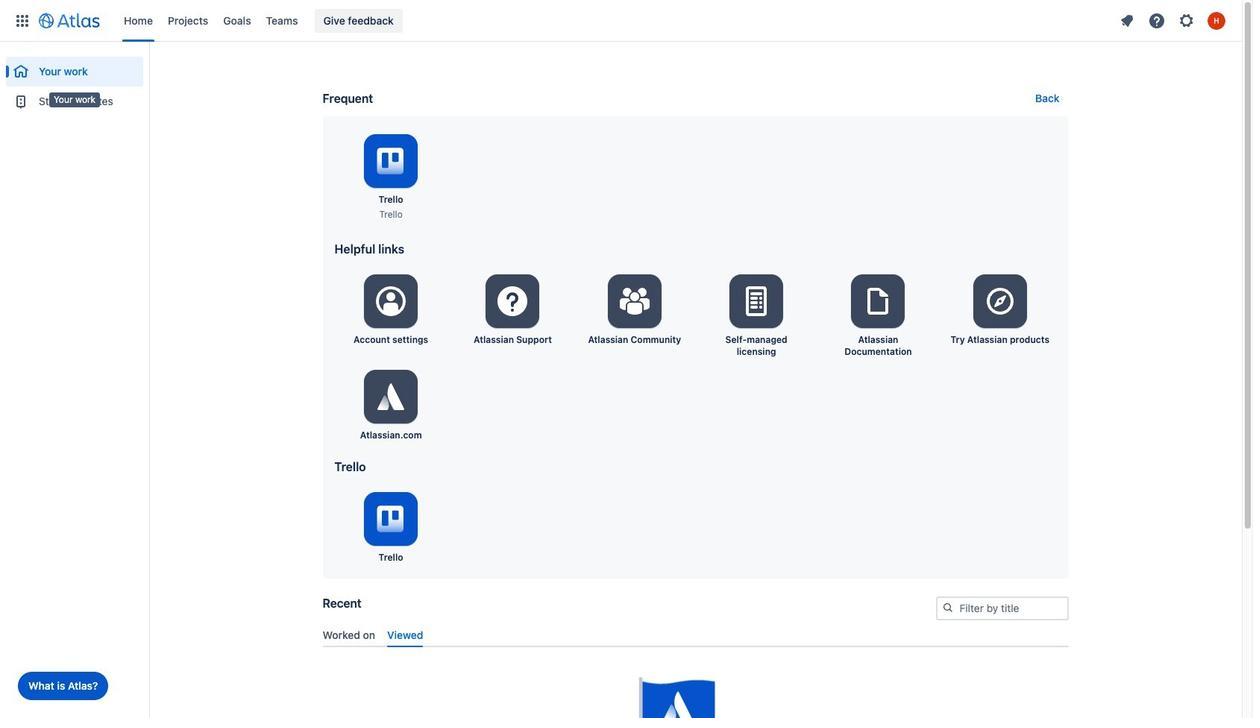 Task type: describe. For each thing, give the bounding box(es) containing it.
search image
[[942, 602, 954, 614]]

2 horizontal spatial settings image
[[1178, 12, 1196, 29]]

top element
[[9, 0, 1114, 41]]

help icon image
[[1148, 12, 1166, 29]]

switch to... image
[[13, 12, 31, 29]]



Task type: vqa. For each thing, say whether or not it's contained in the screenshot.
Settings image
yes



Task type: locate. For each thing, give the bounding box(es) containing it.
settings image
[[373, 284, 409, 319], [495, 284, 531, 319], [861, 284, 896, 319], [983, 284, 1018, 319], [373, 379, 409, 415]]

1 horizontal spatial settings image
[[739, 284, 775, 319]]

group
[[6, 42, 143, 121]]

account image
[[1208, 12, 1226, 29]]

tab list
[[317, 623, 1075, 648]]

tooltip
[[49, 93, 100, 107]]

Filter by title field
[[938, 598, 1067, 619]]

list
[[116, 0, 1114, 41], [1114, 9, 1233, 32]]

0 horizontal spatial settings image
[[617, 284, 653, 319]]

settings image
[[1178, 12, 1196, 29], [617, 284, 653, 319], [739, 284, 775, 319]]

notifications image
[[1118, 12, 1136, 29]]

banner
[[0, 0, 1242, 42]]



